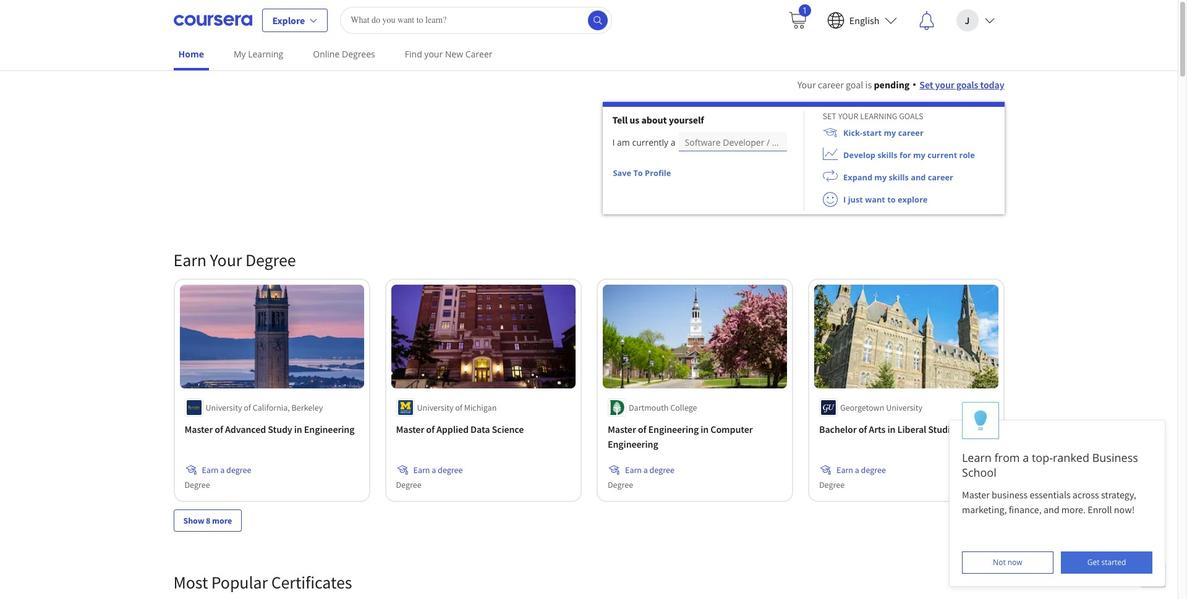 Task type: vqa. For each thing, say whether or not it's contained in the screenshot.
Arts of
yes



Task type: describe. For each thing, give the bounding box(es) containing it.
not now button
[[962, 552, 1054, 575]]

master of engineering in computer engineering link
[[608, 422, 782, 452]]

want
[[865, 194, 886, 205]]

bachelor of arts in liberal studies link
[[819, 422, 994, 437]]

most popular certificates
[[173, 572, 352, 594]]

of for applied
[[426, 423, 435, 436]]

master of advanced study in engineering link
[[185, 422, 359, 437]]

degree for bachelor of arts in liberal studies
[[819, 480, 845, 491]]

set for set your goals today
[[920, 79, 934, 91]]

to
[[888, 194, 896, 205]]

master for master of engineering in computer engineering
[[608, 423, 636, 436]]

develop skills for my current role button
[[804, 144, 975, 166]]

engineering for in
[[608, 438, 658, 451]]

explore
[[898, 194, 928, 205]]

kick-start my career
[[844, 127, 924, 139]]

about
[[642, 114, 667, 126]]

set for set your learning goals
[[823, 111, 837, 122]]

georgetown
[[840, 402, 884, 414]]

degree for advanced
[[226, 465, 251, 476]]

earn your degree collection element
[[166, 229, 1012, 552]]

save to profile
[[613, 168, 671, 179]]

explore
[[272, 14, 305, 26]]

pending
[[874, 79, 910, 91]]

earn your degree
[[173, 249, 296, 271]]

find
[[405, 48, 422, 60]]

0 vertical spatial skills
[[878, 150, 898, 161]]

0 vertical spatial career
[[818, 79, 844, 91]]

bachelor of arts in liberal studies
[[819, 423, 959, 436]]

a right currently
[[671, 137, 676, 148]]

more.
[[1062, 504, 1086, 516]]

a for master of advanced study in engineering
[[220, 465, 225, 476]]

currently
[[632, 137, 669, 148]]

popular
[[211, 572, 268, 594]]

kick-start my career button
[[804, 122, 924, 144]]

not
[[993, 558, 1006, 568]]

california,
[[253, 402, 290, 414]]

college
[[670, 402, 697, 414]]

set your goals today
[[920, 79, 1005, 91]]

university of california, berkeley
[[206, 402, 323, 414]]

master of advanced study in engineering
[[185, 423, 355, 436]]

j button
[[947, 0, 1005, 40]]

your career goal is pending
[[798, 79, 910, 91]]

2 vertical spatial career
[[928, 172, 954, 183]]

degree for master of engineering in computer engineering
[[608, 480, 633, 491]]

am
[[617, 137, 630, 148]]

enroll
[[1088, 504, 1112, 516]]

j
[[965, 14, 970, 26]]

and inside the master business essentials across strategy, marketing, finance, and more. enroll now!
[[1044, 504, 1060, 516]]

show 8 more
[[183, 516, 232, 527]]

english button
[[817, 0, 907, 40]]

What do you want to learn? text field
[[340, 6, 612, 34]]

engineering down 'college'
[[648, 423, 699, 436]]

data
[[471, 423, 490, 436]]

develop skills for my current role
[[844, 150, 975, 161]]

for
[[900, 150, 911, 161]]

3 university from the left
[[886, 402, 922, 414]]

expand my skills and career button
[[804, 166, 954, 189]]

set your goals today button
[[914, 77, 1005, 92]]

i just want to explore
[[844, 194, 928, 205]]

1
[[803, 4, 808, 16]]

current
[[928, 150, 958, 161]]

your for goals
[[935, 79, 955, 91]]

save to profile button
[[613, 162, 672, 184]]

certificates
[[271, 572, 352, 594]]

university for advanced
[[206, 402, 242, 414]]

my inside expand my skills and career button
[[875, 172, 887, 183]]

my learning link
[[229, 40, 288, 68]]

of for michigan
[[455, 402, 463, 414]]

university for applied
[[417, 402, 454, 414]]

0 vertical spatial your
[[798, 79, 816, 91]]

lightbulb tip image
[[974, 410, 987, 432]]

master for master business essentials across strategy, marketing, finance, and more. enroll now!
[[962, 489, 990, 502]]

goals inside dropdown button
[[957, 79, 979, 91]]

degrees
[[342, 48, 375, 60]]

of for california,
[[244, 402, 251, 414]]

across
[[1073, 489, 1099, 502]]

dartmouth
[[629, 402, 668, 414]]

i for i just want to explore
[[844, 194, 846, 205]]

georgetown university
[[840, 402, 922, 414]]

smile image
[[823, 192, 838, 207]]

my
[[234, 48, 246, 60]]

online degrees link
[[308, 40, 380, 68]]

1 vertical spatial career
[[898, 127, 924, 139]]

and inside button
[[911, 172, 926, 183]]

finance,
[[1009, 504, 1042, 516]]

i for i am currently a
[[613, 137, 615, 148]]

repeat image
[[823, 170, 838, 185]]

bachelor
[[819, 423, 857, 436]]

earn for master of applied data science
[[413, 465, 430, 476]]

0 horizontal spatial goals
[[899, 111, 924, 122]]

not now
[[993, 558, 1023, 568]]

master for master of applied data science
[[396, 423, 424, 436]]

marketing,
[[962, 504, 1007, 516]]

michigan
[[464, 402, 497, 414]]

get
[[1088, 558, 1100, 568]]

a for master of applied data science
[[432, 465, 436, 476]]

home link
[[173, 40, 209, 71]]

save
[[613, 168, 632, 179]]

expand
[[844, 172, 873, 183]]

from
[[995, 451, 1020, 466]]

/
[[767, 137, 770, 148]]

degree for arts
[[861, 465, 886, 476]]

i am currently a
[[613, 137, 676, 148]]

business
[[1093, 451, 1138, 466]]



Task type: locate. For each thing, give the bounding box(es) containing it.
0 vertical spatial your
[[424, 48, 443, 60]]

a down bachelor
[[855, 465, 859, 476]]

of up advanced
[[244, 402, 251, 414]]

of for advanced
[[215, 423, 223, 436]]

career up develop skills for my current role
[[898, 127, 924, 139]]

1 vertical spatial set
[[823, 111, 837, 122]]

line chart image
[[823, 148, 838, 163]]

your right find
[[424, 48, 443, 60]]

master
[[185, 423, 213, 436], [396, 423, 424, 436], [608, 423, 636, 436], [962, 489, 990, 502]]

a inside learn from a top-ranked business school
[[1023, 451, 1029, 466]]

in for bachelor of arts in liberal studies
[[887, 423, 895, 436]]

and up explore
[[911, 172, 926, 183]]

software developer / engineer
[[685, 137, 808, 148]]

0 horizontal spatial your
[[210, 249, 242, 271]]

home
[[178, 48, 204, 60]]

your
[[798, 79, 816, 91], [210, 249, 242, 271]]

earn for bachelor of arts in liberal studies
[[836, 465, 853, 476]]

master inside "master of advanced study in engineering" link
[[185, 423, 213, 436]]

a for master of engineering in computer engineering
[[643, 465, 648, 476]]

main content
[[0, 62, 1178, 600]]

3 earn a degree from the left
[[625, 465, 674, 476]]

8
[[206, 516, 211, 527]]

earn a degree for arts
[[836, 465, 886, 476]]

engineering down dartmouth on the right
[[608, 438, 658, 451]]

goals up the kick-start my career in the top right of the page
[[899, 111, 924, 122]]

profile
[[645, 168, 671, 179]]

earn a degree down arts
[[836, 465, 886, 476]]

master left applied
[[396, 423, 424, 436]]

1 horizontal spatial and
[[1044, 504, 1060, 516]]

earn a degree down advanced
[[202, 465, 251, 476]]

role
[[960, 150, 975, 161]]

0 vertical spatial my
[[884, 127, 896, 139]]

2 horizontal spatial in
[[887, 423, 895, 436]]

0 horizontal spatial i
[[613, 137, 615, 148]]

your for learning
[[838, 111, 859, 122]]

developer
[[723, 137, 765, 148]]

liberal
[[897, 423, 926, 436]]

started
[[1102, 558, 1126, 568]]

essentials
[[1030, 489, 1071, 502]]

degree down applied
[[438, 465, 463, 476]]

and down essentials
[[1044, 504, 1060, 516]]

1 vertical spatial and
[[1044, 504, 1060, 516]]

master for master of advanced study in engineering
[[185, 423, 213, 436]]

university up bachelor of arts in liberal studies link
[[886, 402, 922, 414]]

set up graduation cap icon at the right
[[823, 111, 837, 122]]

i just want to explore button
[[804, 189, 928, 211]]

more
[[212, 516, 232, 527]]

set your learning goals
[[823, 111, 924, 122]]

degree down advanced
[[226, 465, 251, 476]]

master up marketing,
[[962, 489, 990, 502]]

i left the am on the right
[[613, 137, 615, 148]]

master inside the master business essentials across strategy, marketing, finance, and more. enroll now!
[[962, 489, 990, 502]]

degree for master of advanced study in engineering
[[185, 480, 210, 491]]

my right for
[[913, 150, 926, 161]]

berkeley
[[292, 402, 323, 414]]

set inside dropdown button
[[920, 79, 934, 91]]

in right study
[[294, 423, 302, 436]]

master of applied data science
[[396, 423, 524, 436]]

1 vertical spatial your
[[210, 249, 242, 271]]

of left michigan
[[455, 402, 463, 414]]

to
[[634, 168, 643, 179]]

online degrees
[[313, 48, 375, 60]]

and
[[911, 172, 926, 183], [1044, 504, 1060, 516]]

earn a degree
[[202, 465, 251, 476], [413, 465, 463, 476], [625, 465, 674, 476], [836, 465, 886, 476]]

learning
[[860, 111, 898, 122]]

1 university from the left
[[206, 402, 242, 414]]

master of engineering in computer engineering
[[608, 423, 753, 451]]

university up advanced
[[206, 402, 242, 414]]

1 vertical spatial skills
[[889, 172, 909, 183]]

2 horizontal spatial career
[[928, 172, 954, 183]]

earn a degree for engineering
[[625, 465, 674, 476]]

1 horizontal spatial set
[[920, 79, 934, 91]]

start
[[863, 127, 882, 139]]

i inside button
[[844, 194, 846, 205]]

earn for master of engineering in computer engineering
[[625, 465, 642, 476]]

show
[[183, 516, 204, 527]]

degree for master of applied data science
[[396, 480, 422, 491]]

1 vertical spatial i
[[844, 194, 846, 205]]

master down dartmouth on the right
[[608, 423, 636, 436]]

0 horizontal spatial and
[[911, 172, 926, 183]]

science
[[492, 423, 524, 436]]

kick-
[[844, 127, 863, 139]]

show 8 more button
[[173, 510, 242, 532]]

earn a degree down applied
[[413, 465, 463, 476]]

of inside master of engineering in computer engineering
[[638, 423, 646, 436]]

dartmouth college
[[629, 402, 697, 414]]

0 vertical spatial i
[[613, 137, 615, 148]]

earn for master of advanced study in engineering
[[202, 465, 219, 476]]

of down dartmouth on the right
[[638, 423, 646, 436]]

find your new career
[[405, 48, 493, 60]]

today
[[981, 79, 1005, 91]]

applied
[[437, 423, 469, 436]]

your
[[424, 48, 443, 60], [935, 79, 955, 91], [838, 111, 859, 122]]

master business essentials across strategy, marketing, finance, and more. enroll now!
[[962, 489, 1139, 516]]

1 horizontal spatial your
[[798, 79, 816, 91]]

earn a degree for applied
[[413, 465, 463, 476]]

my right expand
[[875, 172, 887, 183]]

1 horizontal spatial career
[[898, 127, 924, 139]]

0 horizontal spatial in
[[294, 423, 302, 436]]

a left 'top-'
[[1023, 451, 1029, 466]]

your for new
[[424, 48, 443, 60]]

in for master of engineering in computer engineering
[[701, 423, 709, 436]]

explore button
[[262, 8, 328, 32]]

engineer
[[772, 137, 808, 148]]

of left advanced
[[215, 423, 223, 436]]

i left just
[[844, 194, 846, 205]]

learn from a top-ranked business school
[[962, 451, 1138, 481]]

a down master of engineering in computer engineering
[[643, 465, 648, 476]]

degree
[[245, 249, 296, 271], [185, 480, 210, 491], [396, 480, 422, 491], [608, 480, 633, 491], [819, 480, 845, 491]]

0 horizontal spatial set
[[823, 111, 837, 122]]

4 earn a degree from the left
[[836, 465, 886, 476]]

degree down master of engineering in computer engineering
[[649, 465, 674, 476]]

now!
[[1114, 504, 1135, 516]]

new
[[445, 48, 463, 60]]

graduation cap image
[[823, 126, 838, 140]]

i
[[613, 137, 615, 148], [844, 194, 846, 205]]

computer
[[710, 423, 753, 436]]

in left computer
[[701, 423, 709, 436]]

goal
[[846, 79, 864, 91]]

online
[[313, 48, 340, 60]]

master left advanced
[[185, 423, 213, 436]]

0 horizontal spatial your
[[424, 48, 443, 60]]

2 vertical spatial your
[[838, 111, 859, 122]]

degree down arts
[[861, 465, 886, 476]]

your inside dropdown button
[[935, 79, 955, 91]]

2 in from the left
[[701, 423, 709, 436]]

learning
[[248, 48, 283, 60]]

tell
[[613, 114, 628, 126]]

my learning
[[234, 48, 283, 60]]

1 horizontal spatial goals
[[957, 79, 979, 91]]

degree for applied
[[438, 465, 463, 476]]

degree for engineering
[[649, 465, 674, 476]]

us
[[630, 114, 640, 126]]

skills down for
[[889, 172, 909, 183]]

0 horizontal spatial career
[[818, 79, 844, 91]]

2 vertical spatial my
[[875, 172, 887, 183]]

earn a degree down master of engineering in computer engineering
[[625, 465, 674, 476]]

yourself
[[669, 114, 704, 126]]

engineering down berkeley
[[304, 423, 355, 436]]

main content containing earn your degree
[[0, 62, 1178, 600]]

engineering for study
[[304, 423, 355, 436]]

learn
[[962, 451, 992, 466]]

expand my skills and career
[[844, 172, 954, 183]]

0 vertical spatial set
[[920, 79, 934, 91]]

of for arts
[[858, 423, 867, 436]]

master inside master of applied data science link
[[396, 423, 424, 436]]

1 vertical spatial goals
[[899, 111, 924, 122]]

of left arts
[[858, 423, 867, 436]]

goals left today at the right of page
[[957, 79, 979, 91]]

develop
[[844, 150, 876, 161]]

a up more
[[220, 465, 225, 476]]

1 in from the left
[[294, 423, 302, 436]]

1 horizontal spatial i
[[844, 194, 846, 205]]

in inside master of engineering in computer engineering
[[701, 423, 709, 436]]

a down master of applied data science
[[432, 465, 436, 476]]

3 in from the left
[[887, 423, 895, 436]]

set
[[920, 79, 934, 91], [823, 111, 837, 122]]

earn
[[173, 249, 207, 271], [202, 465, 219, 476], [413, 465, 430, 476], [625, 465, 642, 476], [836, 465, 853, 476]]

study
[[268, 423, 292, 436]]

my inside develop skills for my current role button
[[913, 150, 926, 161]]

1 vertical spatial my
[[913, 150, 926, 161]]

master of applied data science link
[[396, 422, 571, 437]]

2 university from the left
[[417, 402, 454, 414]]

coursera image
[[173, 10, 252, 30]]

in right arts
[[887, 423, 895, 436]]

your left today at the right of page
[[935, 79, 955, 91]]

2 horizontal spatial university
[[886, 402, 922, 414]]

1 horizontal spatial in
[[701, 423, 709, 436]]

earn a degree for advanced
[[202, 465, 251, 476]]

shopping cart: 1 item element
[[788, 4, 811, 30]]

1 earn a degree from the left
[[202, 465, 251, 476]]

1 horizontal spatial your
[[838, 111, 859, 122]]

of for engineering
[[638, 423, 646, 436]]

get started link
[[1061, 552, 1153, 575]]

master inside master of engineering in computer engineering
[[608, 423, 636, 436]]

your up kick-
[[838, 111, 859, 122]]

1 horizontal spatial university
[[417, 402, 454, 414]]

2 horizontal spatial your
[[935, 79, 955, 91]]

find your new career link
[[400, 40, 498, 68]]

alice element
[[949, 403, 1166, 588]]

1 link
[[778, 0, 817, 40]]

0 horizontal spatial university
[[206, 402, 242, 414]]

a for bachelor of arts in liberal studies
[[855, 465, 859, 476]]

skills left for
[[878, 150, 898, 161]]

1 vertical spatial your
[[935, 79, 955, 91]]

career left goal
[[818, 79, 844, 91]]

university of michigan
[[417, 402, 497, 414]]

1 degree from the left
[[226, 465, 251, 476]]

strategy,
[[1101, 489, 1137, 502]]

None search field
[[340, 6, 612, 34]]

my inside kick-start my career button
[[884, 127, 896, 139]]

2 earn a degree from the left
[[413, 465, 463, 476]]

just
[[848, 194, 863, 205]]

business
[[992, 489, 1028, 502]]

software
[[685, 137, 721, 148]]

of left applied
[[426, 423, 435, 436]]

4 degree from the left
[[861, 465, 886, 476]]

0 vertical spatial goals
[[957, 79, 979, 91]]

0 vertical spatial and
[[911, 172, 926, 183]]

career
[[466, 48, 493, 60]]

3 degree from the left
[[649, 465, 674, 476]]

school
[[962, 466, 997, 481]]

my right start
[[884, 127, 896, 139]]

set right pending at the top of the page
[[920, 79, 934, 91]]

2 degree from the left
[[438, 465, 463, 476]]

help center image
[[1146, 568, 1161, 583]]

university up applied
[[417, 402, 454, 414]]

most
[[173, 572, 208, 594]]

career down current
[[928, 172, 954, 183]]

advanced
[[225, 423, 266, 436]]



